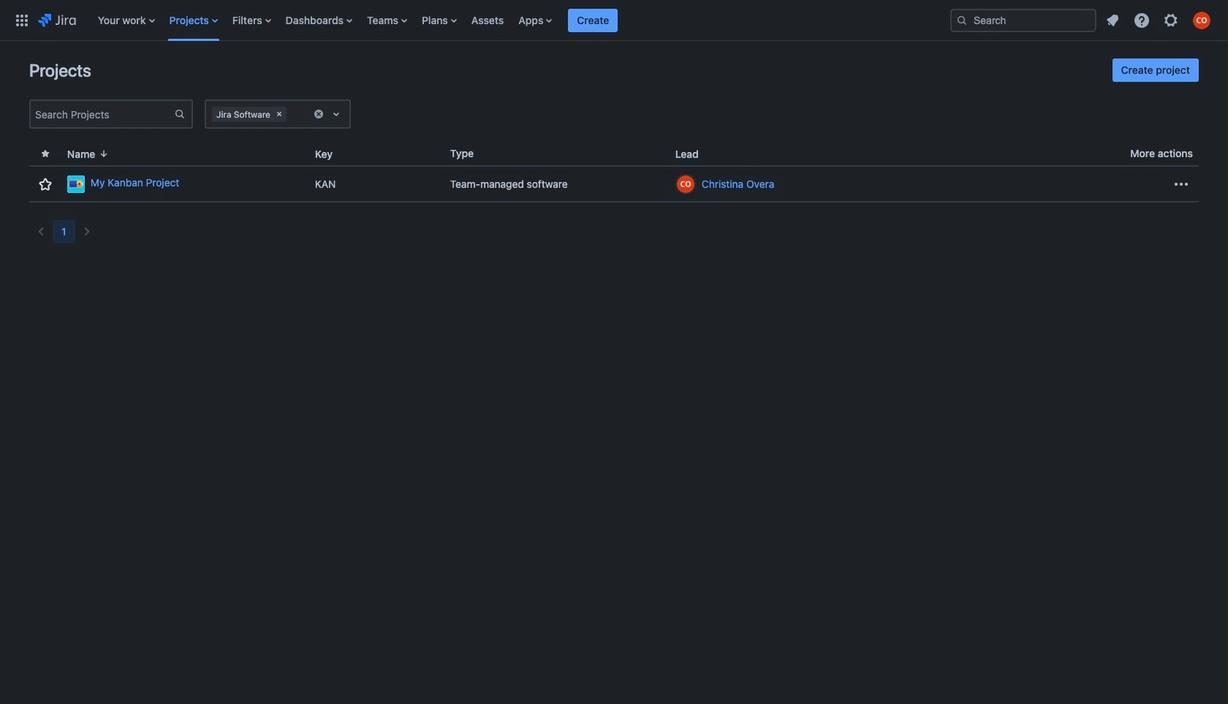Task type: vqa. For each thing, say whether or not it's contained in the screenshot.
first heading from the bottom
no



Task type: describe. For each thing, give the bounding box(es) containing it.
more image
[[1173, 175, 1190, 193]]

your profile and settings image
[[1193, 11, 1211, 29]]

0 horizontal spatial list
[[90, 0, 939, 41]]

clear image
[[313, 108, 325, 120]]

settings image
[[1162, 11, 1180, 29]]



Task type: locate. For each thing, give the bounding box(es) containing it.
1 horizontal spatial list
[[1100, 7, 1219, 33]]

previous image
[[32, 223, 50, 241]]

search image
[[956, 14, 968, 26]]

notifications image
[[1104, 11, 1121, 29]]

group
[[1112, 58, 1199, 82]]

Search Projects text field
[[31, 104, 174, 124]]

clear image
[[273, 108, 285, 120]]

list
[[90, 0, 939, 41], [1100, 7, 1219, 33]]

star my kanban project image
[[37, 175, 54, 193]]

Search field
[[950, 8, 1097, 32]]

None search field
[[950, 8, 1097, 32]]

help image
[[1133, 11, 1151, 29]]

jira image
[[38, 11, 76, 29], [38, 11, 76, 29]]

primary element
[[9, 0, 939, 41]]

banner
[[0, 0, 1228, 41]]

appswitcher icon image
[[13, 11, 31, 29]]

open image
[[328, 105, 345, 123]]

next image
[[78, 223, 95, 241]]

Choose Jira products text field
[[289, 107, 292, 121]]

list item
[[568, 0, 618, 41]]



